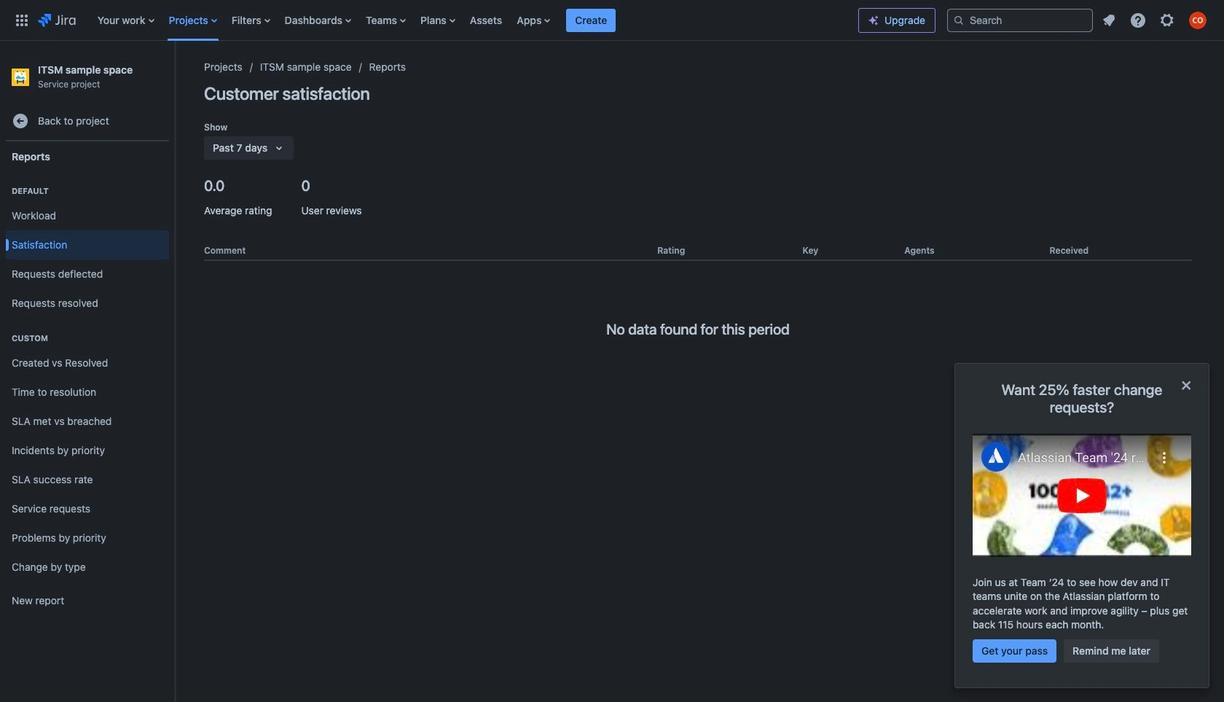 Task type: vqa. For each thing, say whether or not it's contained in the screenshot.
the top page
no



Task type: describe. For each thing, give the bounding box(es) containing it.
1 horizontal spatial list
[[1096, 7, 1216, 33]]

default group
[[6, 171, 169, 322]]

Search field
[[948, 8, 1094, 32]]

help image
[[1130, 11, 1147, 29]]

notifications image
[[1101, 11, 1118, 29]]

heading for custom group
[[6, 332, 169, 344]]

custom group
[[6, 318, 169, 586]]

sidebar navigation image
[[159, 58, 191, 87]]

appswitcher icon image
[[13, 11, 31, 29]]



Task type: locate. For each thing, give the bounding box(es) containing it.
1 vertical spatial heading
[[6, 332, 169, 344]]

heading
[[6, 185, 169, 197], [6, 332, 169, 344]]

settings image
[[1159, 11, 1177, 29]]

list item
[[567, 0, 616, 40]]

1 heading from the top
[[6, 185, 169, 197]]

search image
[[954, 14, 965, 26]]

0 horizontal spatial list
[[90, 0, 859, 40]]

list
[[90, 0, 859, 40], [1096, 7, 1216, 33]]

banner
[[0, 0, 1225, 41]]

heading for default group
[[6, 185, 169, 197]]

None search field
[[948, 8, 1094, 32]]

2 heading from the top
[[6, 332, 169, 344]]

0 vertical spatial heading
[[6, 185, 169, 197]]

jira image
[[38, 11, 76, 29], [38, 11, 76, 29]]

primary element
[[9, 0, 859, 40]]

watch atlassian team '24 video dialog
[[955, 363, 1210, 688]]

your profile and settings image
[[1190, 11, 1207, 29]]



